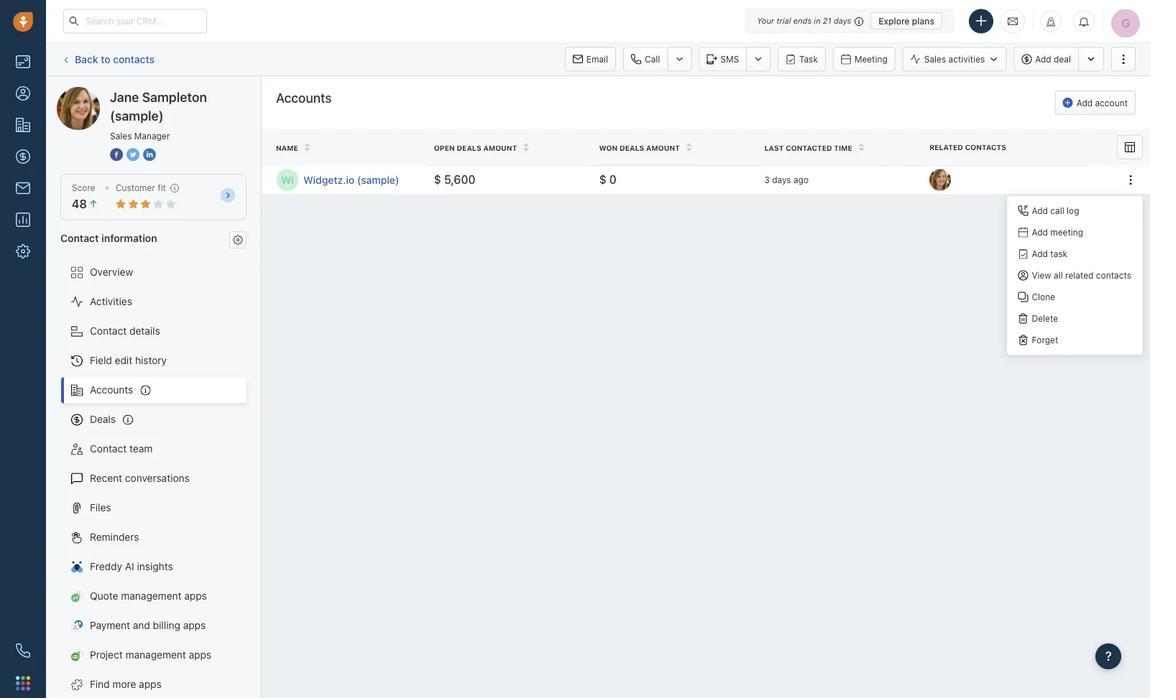 Task type: vqa. For each thing, say whether or not it's contained in the screenshot.
Nov,
no



Task type: describe. For each thing, give the bounding box(es) containing it.
history
[[135, 355, 167, 367]]

add account button
[[1055, 91, 1136, 115]]

meeting
[[1050, 227, 1083, 237]]

freddy
[[90, 561, 122, 573]]

add for add task
[[1032, 249, 1048, 259]]

call button
[[623, 47, 667, 72]]

email image
[[1008, 15, 1018, 27]]

wi button
[[276, 168, 299, 191]]

fit
[[158, 183, 166, 193]]

back
[[75, 53, 98, 65]]

activities
[[90, 296, 132, 308]]

add for add deal
[[1035, 54, 1051, 64]]

contact for contact team
[[90, 443, 127, 455]]

information
[[101, 232, 157, 244]]

contact details
[[90, 325, 160, 337]]

add meeting
[[1032, 227, 1083, 237]]

account
[[1095, 98, 1128, 108]]

jane sampleton (sample) up manager
[[110, 89, 207, 123]]

contact team
[[90, 443, 153, 455]]

explore plans link
[[871, 12, 942, 29]]

open
[[434, 144, 455, 152]]

email
[[586, 54, 608, 64]]

field
[[90, 355, 112, 367]]

last
[[764, 144, 784, 152]]

open deals amount
[[434, 144, 517, 152]]

deals
[[90, 414, 116, 426]]

related contacts
[[929, 143, 1006, 151]]

1 vertical spatial (sample)
[[110, 108, 164, 123]]

details
[[129, 325, 160, 337]]

mng settings image
[[233, 235, 243, 245]]

sampleton up manager
[[142, 89, 207, 105]]

payment and billing apps
[[90, 620, 206, 632]]

add account
[[1077, 98, 1128, 108]]

plans
[[912, 16, 934, 26]]

0
[[609, 173, 617, 186]]

score
[[72, 183, 95, 193]]

2 vertical spatial contacts
[[1096, 270, 1131, 280]]

1 vertical spatial days
[[772, 175, 791, 185]]

contacted
[[786, 144, 832, 152]]

customer
[[116, 183, 155, 193]]

contact information
[[60, 232, 157, 244]]

sms button
[[699, 47, 746, 72]]

$ for $ 0
[[599, 173, 606, 186]]

payment
[[90, 620, 130, 632]]

project management apps
[[90, 649, 211, 661]]

more
[[112, 679, 136, 691]]

clone
[[1032, 292, 1055, 302]]

add deal
[[1035, 54, 1071, 64]]

ago
[[794, 175, 809, 185]]

related
[[1065, 270, 1094, 280]]

back to contacts link
[[60, 48, 155, 71]]

in
[[814, 16, 821, 26]]

email button
[[565, 47, 616, 72]]

related
[[929, 143, 963, 151]]

amount for won deals amount
[[646, 144, 680, 152]]

widgetz.io (sample) link
[[303, 173, 420, 187]]

add task
[[1032, 249, 1067, 259]]

find more apps
[[90, 679, 162, 691]]

call
[[1050, 206, 1064, 216]]

explore plans
[[879, 16, 934, 26]]

0 vertical spatial (sample)
[[163, 87, 204, 98]]

field edit history
[[90, 355, 167, 367]]

1 horizontal spatial days
[[834, 16, 851, 26]]

0 horizontal spatial jane
[[86, 87, 108, 98]]

last contacted time
[[764, 144, 852, 152]]

edit
[[115, 355, 132, 367]]

trial
[[777, 16, 791, 26]]

time
[[834, 144, 852, 152]]

your trial ends in 21 days
[[757, 16, 851, 26]]

manager
[[134, 131, 170, 141]]

add deal button
[[1014, 47, 1078, 72]]

quote management apps
[[90, 591, 207, 602]]

5,600
[[444, 173, 475, 186]]

add for add call log
[[1032, 206, 1048, 216]]

2 vertical spatial (sample)
[[357, 174, 399, 186]]

apps for quote management apps
[[184, 591, 207, 602]]

$ 5,600
[[434, 173, 475, 186]]

freshworks switcher image
[[16, 677, 30, 691]]

team
[[129, 443, 153, 455]]

find
[[90, 679, 110, 691]]

won
[[599, 144, 618, 152]]

add for add account
[[1077, 98, 1093, 108]]

3
[[764, 175, 770, 185]]

add call log
[[1032, 206, 1079, 216]]

freddy ai insights
[[90, 561, 173, 573]]

log
[[1067, 206, 1079, 216]]

conversations
[[125, 473, 190, 485]]

overview
[[90, 266, 133, 278]]

delete
[[1032, 314, 1058, 324]]

jane sampleton (sample) up sales manager
[[86, 87, 204, 98]]

customer fit
[[116, 183, 166, 193]]

activities
[[949, 54, 985, 64]]



Task type: locate. For each thing, give the bounding box(es) containing it.
recent
[[90, 473, 122, 485]]

2 amount from the left
[[646, 144, 680, 152]]

billing
[[153, 620, 180, 632]]

deals
[[457, 144, 481, 152], [620, 144, 644, 152]]

jane sampleton (sample)
[[86, 87, 204, 98], [110, 89, 207, 123]]

contact up "recent"
[[90, 443, 127, 455]]

0 vertical spatial sales
[[924, 54, 946, 64]]

0 vertical spatial accounts
[[276, 90, 332, 105]]

1 vertical spatial management
[[125, 649, 186, 661]]

days
[[834, 16, 851, 26], [772, 175, 791, 185]]

sales activities button
[[903, 47, 1014, 72], [903, 47, 1007, 72]]

jane down to
[[86, 87, 108, 98]]

2 $ from the left
[[599, 173, 606, 186]]

and
[[133, 620, 150, 632]]

view
[[1032, 270, 1051, 280]]

add for add meeting
[[1032, 227, 1048, 237]]

all
[[1054, 270, 1063, 280]]

add
[[1035, 54, 1051, 64], [1077, 98, 1093, 108], [1032, 206, 1048, 216], [1032, 227, 1048, 237], [1032, 249, 1048, 259]]

0 horizontal spatial days
[[772, 175, 791, 185]]

management up payment and billing apps
[[121, 591, 182, 602]]

1 horizontal spatial accounts
[[276, 90, 332, 105]]

widgetz.io
[[303, 174, 354, 186]]

management for project
[[125, 649, 186, 661]]

name
[[276, 144, 298, 152]]

0 vertical spatial days
[[834, 16, 851, 26]]

Search your CRM... text field
[[63, 9, 207, 33]]

call
[[645, 54, 660, 64]]

1 horizontal spatial deals
[[620, 144, 644, 152]]

linkedin circled image
[[143, 147, 156, 162]]

0 horizontal spatial sales
[[110, 131, 132, 141]]

meeting
[[855, 54, 888, 64]]

task
[[1050, 249, 1067, 259]]

1 horizontal spatial $
[[599, 173, 606, 186]]

sales manager
[[110, 131, 170, 141]]

1 $ from the left
[[434, 173, 441, 186]]

days right 3
[[772, 175, 791, 185]]

amount
[[483, 144, 517, 152], [646, 144, 680, 152]]

sales activities
[[924, 54, 985, 64]]

48 button
[[72, 197, 98, 211]]

amount for open deals amount
[[483, 144, 517, 152]]

task button
[[778, 47, 826, 72]]

0 vertical spatial contact
[[60, 232, 99, 244]]

call link
[[623, 47, 667, 72]]

21
[[823, 16, 831, 26]]

facebook circled image
[[110, 147, 123, 162]]

apps down payment and billing apps
[[189, 649, 211, 661]]

add inside button
[[1077, 98, 1093, 108]]

$ left 0
[[599, 173, 606, 186]]

sales
[[924, 54, 946, 64], [110, 131, 132, 141]]

1 horizontal spatial sales
[[924, 54, 946, 64]]

explore
[[879, 16, 910, 26]]

apps right more
[[139, 679, 162, 691]]

forget
[[1032, 335, 1058, 345]]

1 vertical spatial contact
[[90, 325, 127, 337]]

insights
[[137, 561, 173, 573]]

back to contacts
[[75, 53, 155, 65]]

0 vertical spatial management
[[121, 591, 182, 602]]

to
[[101, 53, 110, 65]]

management for quote
[[121, 591, 182, 602]]

2 deals from the left
[[620, 144, 644, 152]]

0 horizontal spatial deals
[[457, 144, 481, 152]]

quote
[[90, 591, 118, 602]]

project
[[90, 649, 123, 661]]

contact down activities
[[90, 325, 127, 337]]

deals right open
[[457, 144, 481, 152]]

1 deals from the left
[[457, 144, 481, 152]]

$ for $ 5,600
[[434, 173, 441, 186]]

sales for sales activities
[[924, 54, 946, 64]]

widgetz.io (sample)
[[303, 174, 399, 186]]

0 horizontal spatial contacts
[[113, 53, 155, 65]]

sms
[[720, 54, 739, 64]]

deals for won
[[620, 144, 644, 152]]

add inside button
[[1035, 54, 1051, 64]]

add left deal
[[1035, 54, 1051, 64]]

add left account
[[1077, 98, 1093, 108]]

$ 0
[[599, 173, 617, 186]]

amount right won
[[646, 144, 680, 152]]

accounts up name
[[276, 90, 332, 105]]

2 horizontal spatial contacts
[[1096, 270, 1131, 280]]

ai
[[125, 561, 134, 573]]

contact down the 48
[[60, 232, 99, 244]]

won deals amount
[[599, 144, 680, 152]]

(sample)
[[163, 87, 204, 98], [110, 108, 164, 123], [357, 174, 399, 186]]

apps right billing
[[183, 620, 206, 632]]

sales left the activities
[[924, 54, 946, 64]]

apps up payment and billing apps
[[184, 591, 207, 602]]

1 vertical spatial contacts
[[965, 143, 1006, 151]]

wi
[[281, 174, 294, 186]]

files
[[90, 502, 111, 514]]

1 horizontal spatial contacts
[[965, 143, 1006, 151]]

sales for sales manager
[[110, 131, 132, 141]]

management
[[121, 591, 182, 602], [125, 649, 186, 661]]

$ left "5,600"
[[434, 173, 441, 186]]

contact for contact details
[[90, 325, 127, 337]]

days right 21
[[834, 16, 851, 26]]

(sample) up sales manager
[[110, 108, 164, 123]]

contacts
[[113, 53, 155, 65], [965, 143, 1006, 151], [1096, 270, 1131, 280]]

2 vertical spatial contact
[[90, 443, 127, 455]]

reminders
[[90, 532, 139, 543]]

sales up facebook circled image
[[110, 131, 132, 141]]

apps
[[184, 591, 207, 602], [183, 620, 206, 632], [189, 649, 211, 661], [139, 679, 162, 691]]

task
[[799, 54, 818, 64]]

deals for open
[[457, 144, 481, 152]]

1 amount from the left
[[483, 144, 517, 152]]

0 horizontal spatial $
[[434, 173, 441, 186]]

48
[[72, 197, 87, 211]]

3 days ago
[[764, 175, 809, 185]]

phone image
[[16, 644, 30, 658]]

jane down back to contacts
[[110, 89, 139, 105]]

1 vertical spatial accounts
[[90, 384, 133, 396]]

1 horizontal spatial jane
[[110, 89, 139, 105]]

0 horizontal spatial accounts
[[90, 384, 133, 396]]

recent conversations
[[90, 473, 190, 485]]

(sample) up manager
[[163, 87, 204, 98]]

accounts
[[276, 90, 332, 105], [90, 384, 133, 396]]

management down payment and billing apps
[[125, 649, 186, 661]]

twitter circled image
[[127, 147, 139, 162]]

1 vertical spatial sales
[[110, 131, 132, 141]]

add left task
[[1032, 249, 1048, 259]]

apps for find more apps
[[139, 679, 162, 691]]

add left call
[[1032, 206, 1048, 216]]

amount right open
[[483, 144, 517, 152]]

0 vertical spatial contacts
[[113, 53, 155, 65]]

apps for project management apps
[[189, 649, 211, 661]]

your
[[757, 16, 774, 26]]

phone element
[[9, 637, 37, 666]]

0 horizontal spatial amount
[[483, 144, 517, 152]]

add up add task
[[1032, 227, 1048, 237]]

jane
[[86, 87, 108, 98], [110, 89, 139, 105]]

1 horizontal spatial amount
[[646, 144, 680, 152]]

accounts up deals
[[90, 384, 133, 396]]

deals right won
[[620, 144, 644, 152]]

(sample) right widgetz.io
[[357, 174, 399, 186]]

ends
[[793, 16, 812, 26]]

sampleton down back to contacts
[[110, 87, 160, 98]]

contact for contact information
[[60, 232, 99, 244]]

contact
[[60, 232, 99, 244], [90, 325, 127, 337], [90, 443, 127, 455]]



